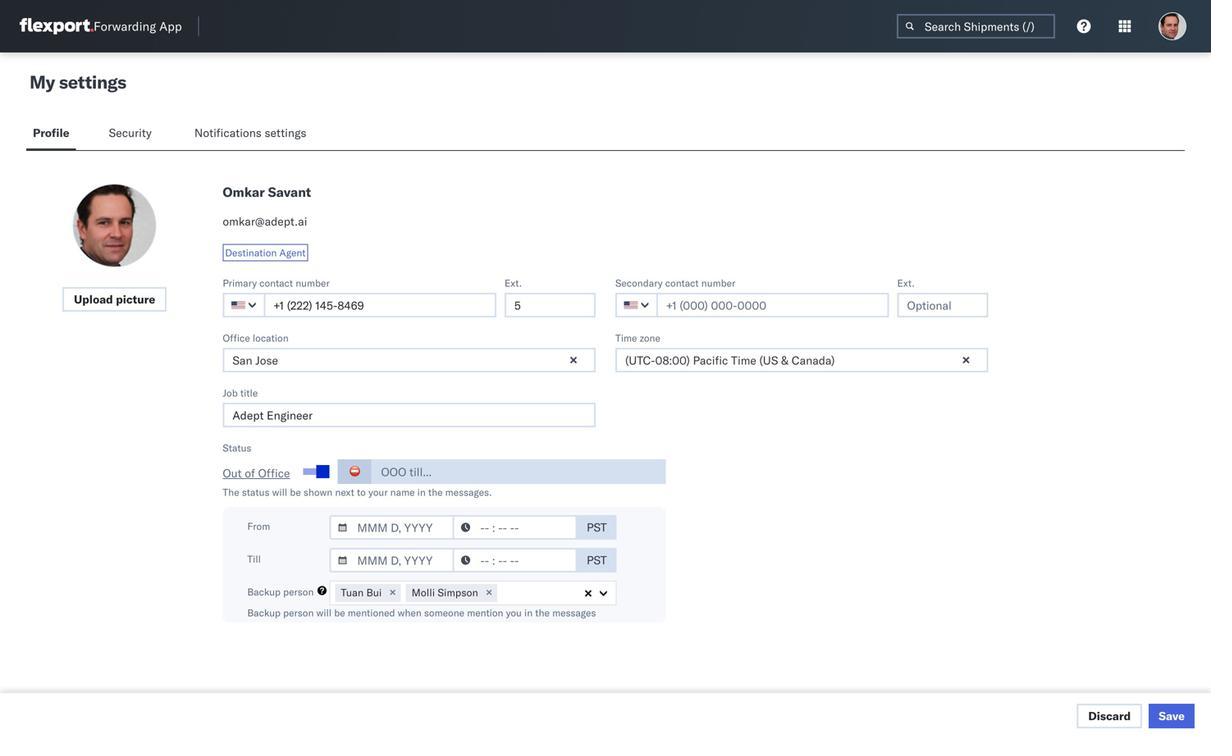 Task type: locate. For each thing, give the bounding box(es) containing it.
2 number from the left
[[701, 277, 736, 289]]

contact
[[259, 277, 293, 289], [665, 277, 699, 289]]

ext.
[[505, 277, 522, 289], [897, 277, 915, 289]]

1 vertical spatial -- : -- -- text field
[[452, 548, 577, 573]]

forwarding
[[94, 18, 156, 34]]

job
[[223, 387, 238, 399]]

notifications
[[194, 126, 262, 140]]

× right simpson
[[486, 586, 493, 599]]

in
[[417, 486, 426, 499]]

OOO till... text field
[[371, 460, 666, 484]]

× right bui at the bottom
[[389, 586, 396, 599]]

shown
[[304, 486, 333, 499]]

tuan
[[341, 586, 364, 599]]

0 vertical spatial settings
[[59, 71, 126, 93]]

1 contact from the left
[[259, 277, 293, 289]]

0 horizontal spatial ×
[[389, 586, 396, 599]]

upload picture
[[74, 292, 155, 306]]

2 united states text field from the left
[[615, 293, 658, 318]]

1 horizontal spatial settings
[[265, 126, 306, 140]]

office
[[223, 332, 250, 344], [258, 466, 290, 480]]

settings
[[59, 71, 126, 93], [265, 126, 306, 140]]

time zone
[[615, 332, 661, 344]]

notifications settings button
[[188, 118, 320, 150]]

0 horizontal spatial number
[[296, 277, 330, 289]]

contact down 'destination agent'
[[259, 277, 293, 289]]

agent
[[279, 247, 306, 259]]

2 contact from the left
[[665, 277, 699, 289]]

united states text field down the primary
[[223, 293, 265, 318]]

0 vertical spatial pst
[[587, 520, 607, 535]]

number
[[296, 277, 330, 289], [701, 277, 736, 289]]

1 horizontal spatial united states text field
[[615, 293, 658, 318]]

1 united states text field from the left
[[223, 293, 265, 318]]

1 pst from the top
[[587, 520, 607, 535]]

my
[[30, 71, 55, 93]]

title
[[240, 387, 258, 399]]

profile
[[33, 126, 69, 140]]

-- : -- -- text field up simpson
[[452, 548, 577, 573]]

backup
[[247, 586, 281, 598]]

settings right 'notifications'
[[265, 126, 306, 140]]

number up +1 (000) 000-0000 telephone field
[[701, 277, 736, 289]]

1 vertical spatial office
[[258, 466, 290, 480]]

settings inside button
[[265, 126, 306, 140]]

number down "agent"
[[296, 277, 330, 289]]

will
[[272, 486, 287, 499]]

1 horizontal spatial ext.
[[897, 277, 915, 289]]

tuan bui option
[[335, 584, 385, 601]]

pst
[[587, 520, 607, 535], [587, 553, 607, 567]]

out
[[223, 466, 242, 480]]

forwarding app link
[[20, 18, 182, 34]]

1 horizontal spatial number
[[701, 277, 736, 289]]

1 ext. from the left
[[505, 277, 522, 289]]

settings for my settings
[[59, 71, 126, 93]]

security
[[109, 126, 152, 140]]

1 × from the left
[[389, 586, 396, 599]]

primary
[[223, 277, 257, 289]]

None checkbox
[[303, 469, 326, 475]]

1 -- : -- -- text field from the top
[[452, 515, 577, 540]]

united states text field down secondary at the top
[[615, 293, 658, 318]]

-- : -- -- text field for till
[[452, 548, 577, 573]]

-- : -- -- text field for from
[[452, 515, 577, 540]]

security button
[[102, 118, 162, 150]]

1 vertical spatial pst
[[587, 553, 607, 567]]

1 horizontal spatial contact
[[665, 277, 699, 289]]

ext. for secondary contact number
[[897, 277, 915, 289]]

my settings
[[30, 71, 126, 93]]

contact right secondary at the top
[[665, 277, 699, 289]]

profile button
[[26, 118, 76, 150]]

0 horizontal spatial contact
[[259, 277, 293, 289]]

1 horizontal spatial office
[[258, 466, 290, 480]]

to
[[357, 486, 366, 499]]

number for primary contact number
[[296, 277, 330, 289]]

1 vertical spatial settings
[[265, 126, 306, 140]]

0 horizontal spatial settings
[[59, 71, 126, 93]]

× for molli simpson
[[486, 586, 493, 599]]

ext. up optional phone field
[[505, 277, 522, 289]]

×
[[389, 586, 396, 599], [486, 586, 493, 599]]

molli
[[412, 586, 435, 599]]

discard button
[[1077, 704, 1142, 729]]

0 vertical spatial office
[[223, 332, 250, 344]]

be
[[290, 486, 301, 499]]

settings right my
[[59, 71, 126, 93]]

office up the will
[[258, 466, 290, 480]]

status
[[242, 486, 270, 499]]

molli simpson option
[[406, 584, 481, 601]]

the
[[428, 486, 443, 499]]

United States text field
[[223, 293, 265, 318], [615, 293, 658, 318]]

0 horizontal spatial united states text field
[[223, 293, 265, 318]]

0 horizontal spatial ext.
[[505, 277, 522, 289]]

1 number from the left
[[296, 277, 330, 289]]

next
[[335, 486, 354, 499]]

1 horizontal spatial ×
[[486, 586, 493, 599]]

the
[[223, 486, 239, 499]]

-- : -- -- text field down the ooo till... 'text box'
[[452, 515, 577, 540]]

0 vertical spatial -- : -- -- text field
[[452, 515, 577, 540]]

messages.
[[445, 486, 492, 499]]

status
[[223, 442, 251, 454]]

office left the location
[[223, 332, 250, 344]]

2 -- : -- -- text field from the top
[[452, 548, 577, 573]]

2 pst from the top
[[587, 553, 607, 567]]

Search Shipments (/) text field
[[897, 14, 1055, 39]]

save button
[[1149, 704, 1195, 729]]

upload picture button
[[62, 287, 167, 312]]

out of office
[[223, 466, 290, 480]]

2 × from the left
[[486, 586, 493, 599]]

2 ext. from the left
[[897, 277, 915, 289]]

zone
[[640, 332, 661, 344]]

picture
[[116, 292, 155, 306]]

+1 (000) 000-0000 telephone field
[[264, 293, 496, 318]]

ext. up optional telephone field
[[897, 277, 915, 289]]

-- : -- -- text field
[[452, 515, 577, 540], [452, 548, 577, 573]]

molli simpson
[[412, 586, 478, 599]]

pst for till
[[587, 553, 607, 567]]



Task type: vqa. For each thing, say whether or not it's contained in the screenshot.
the Internal (0)
no



Task type: describe. For each thing, give the bounding box(es) containing it.
location
[[253, 332, 289, 344]]

destination
[[225, 247, 277, 259]]

savant
[[268, 184, 311, 200]]

contact for primary
[[259, 277, 293, 289]]

bui
[[366, 586, 382, 599]]

flexport. image
[[20, 18, 94, 34]]

backup person
[[247, 586, 314, 598]]

office location
[[223, 332, 289, 344]]

time
[[615, 332, 637, 344]]

tuan bui
[[341, 586, 382, 599]]

ext. for primary contact number
[[505, 277, 522, 289]]

+1 (000) 000-0000 telephone field
[[656, 293, 889, 318]]

from
[[247, 520, 270, 533]]

discard
[[1088, 709, 1131, 723]]

pst for from
[[587, 520, 607, 535]]

omkar
[[223, 184, 265, 200]]

settings for notifications settings
[[265, 126, 306, 140]]

the status will be shown next to your name in the messages.
[[223, 486, 492, 499]]

MMM D, YYYY text field
[[329, 548, 454, 573]]

secondary contact number
[[615, 277, 736, 289]]

× for tuan bui
[[389, 586, 396, 599]]

notifications settings
[[194, 126, 306, 140]]

app
[[159, 18, 182, 34]]

destination agent
[[225, 247, 306, 259]]

0 horizontal spatial office
[[223, 332, 250, 344]]

number for secondary contact number
[[701, 277, 736, 289]]

(UTC-08:00) Pacific Time (US & Canada) text field
[[615, 348, 989, 373]]

upload
[[74, 292, 113, 306]]

Optional telephone field
[[897, 293, 989, 318]]

Optional telephone field
[[505, 293, 596, 318]]

Job title text field
[[223, 403, 596, 428]]

contact for secondary
[[665, 277, 699, 289]]

united states text field for primary
[[223, 293, 265, 318]]

omkar@adept.ai
[[223, 214, 307, 229]]

forwarding app
[[94, 18, 182, 34]]

save
[[1159, 709, 1185, 723]]

MMM D, YYYY text field
[[329, 515, 454, 540]]

primary contact number
[[223, 277, 330, 289]]

united states text field for secondary
[[615, 293, 658, 318]]

secondary
[[615, 277, 663, 289]]

person
[[283, 586, 314, 598]]

omkar savant
[[223, 184, 311, 200]]

till
[[247, 553, 261, 565]]

of
[[245, 466, 255, 480]]

your
[[368, 486, 388, 499]]

simpson
[[438, 586, 478, 599]]

San Jose text field
[[223, 348, 596, 373]]

name
[[390, 486, 415, 499]]

job title
[[223, 387, 258, 399]]



